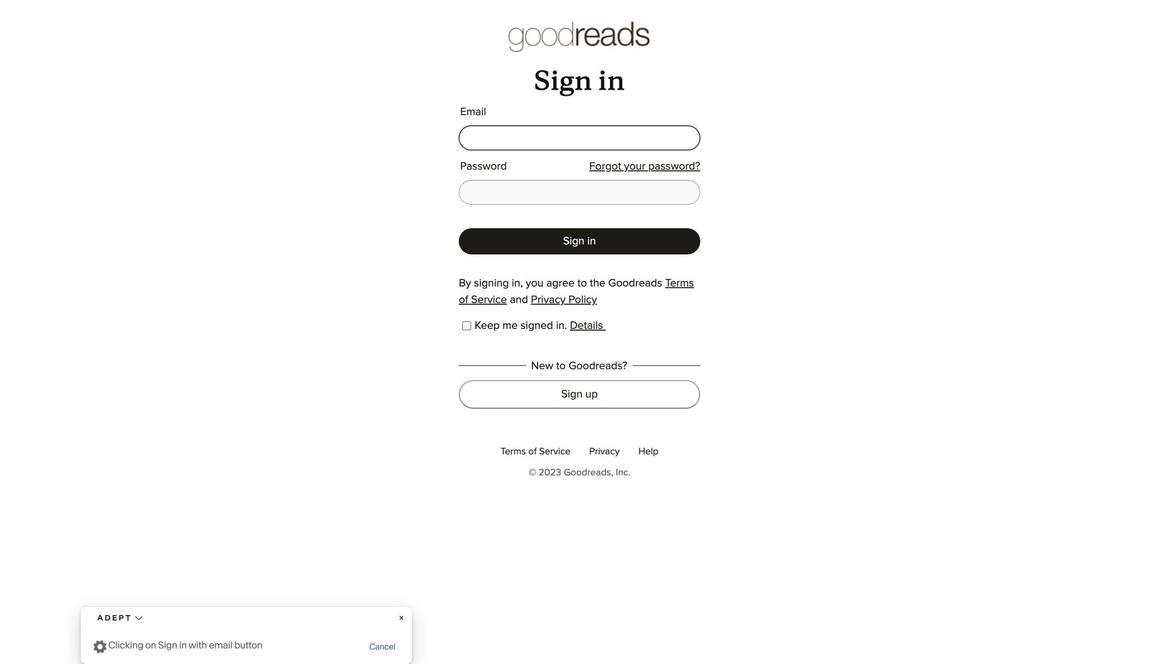 Task type: vqa. For each thing, say whether or not it's contained in the screenshot.
05,
no



Task type: locate. For each thing, give the bounding box(es) containing it.
None checkbox
[[463, 322, 472, 331]]

None submit
[[459, 229, 701, 255]]

goodreads image
[[509, 21, 651, 54]]

None password field
[[459, 180, 701, 205]]

None email field
[[459, 126, 701, 151]]



